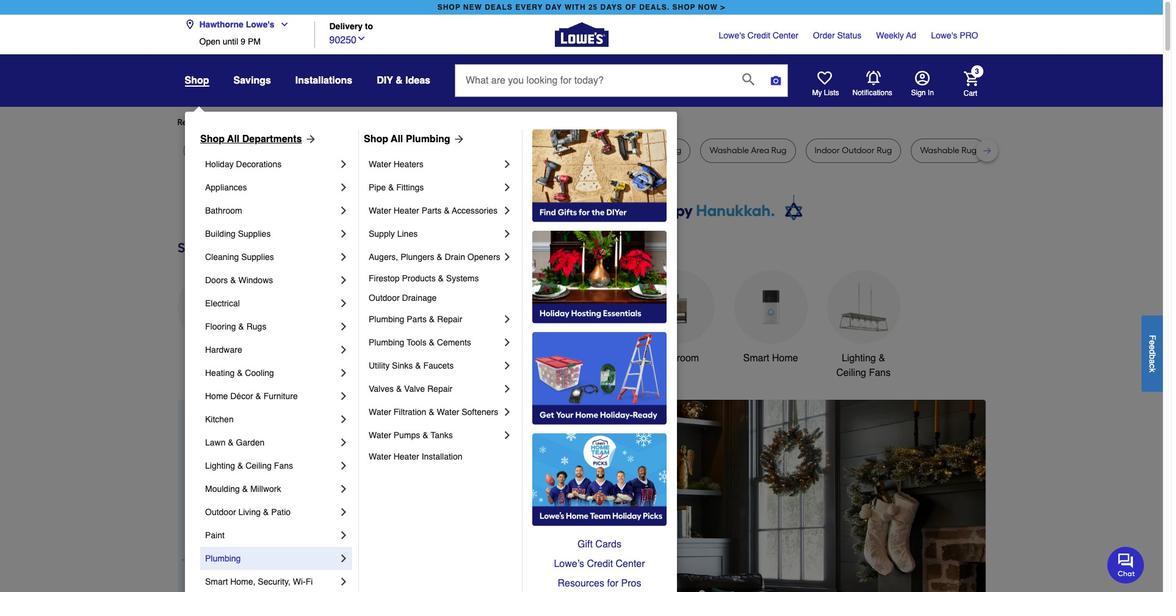Task type: locate. For each thing, give the bounding box(es) containing it.
tools up equipment
[[589, 353, 611, 364]]

shop for shop all departments
[[200, 134, 225, 145]]

chevron right image for kitchen
[[338, 414, 350, 426]]

1 horizontal spatial bathroom
[[657, 353, 700, 364]]

2 heater from the top
[[394, 452, 420, 462]]

products
[[402, 274, 436, 283]]

1 horizontal spatial washable
[[921, 145, 960, 156]]

1 horizontal spatial lighting & ceiling fans
[[837, 353, 891, 379]]

appliances up the heating
[[190, 353, 238, 364]]

None search field
[[455, 64, 789, 108]]

water down water pumps & tanks
[[369, 452, 391, 462]]

windows
[[239, 276, 273, 285]]

center up pros
[[616, 559, 645, 570]]

all
[[227, 134, 240, 145], [391, 134, 403, 145]]

savings
[[234, 75, 271, 86]]

0 vertical spatial smart
[[744, 353, 770, 364]]

home décor & furniture link
[[205, 385, 338, 408]]

0 vertical spatial supplies
[[238, 229, 271, 239]]

fans inside lighting & ceiling fans link
[[274, 461, 293, 471]]

shop button
[[185, 75, 209, 87]]

2 shop from the left
[[364, 134, 389, 145]]

smart
[[744, 353, 770, 364], [205, 577, 228, 587]]

cards
[[596, 539, 622, 550]]

all inside shop all departments link
[[227, 134, 240, 145]]

2 horizontal spatial arrow right image
[[964, 507, 976, 519]]

chat invite button image
[[1108, 547, 1145, 584]]

90250
[[330, 35, 357, 46]]

gift
[[578, 539, 593, 550]]

0 horizontal spatial center
[[616, 559, 645, 570]]

for up departments
[[276, 117, 287, 128]]

lowe's credit center
[[719, 31, 799, 40]]

9
[[241, 37, 246, 46]]

credit inside lowe's credit center link
[[748, 31, 771, 40]]

washable for washable area rug
[[710, 145, 749, 156]]

2 and from the left
[[629, 145, 645, 156]]

1 horizontal spatial and
[[629, 145, 645, 156]]

decorations down rug rug
[[236, 159, 282, 169]]

shop all plumbing link
[[364, 132, 465, 147]]

0 horizontal spatial shop
[[438, 3, 461, 12]]

find gifts for the diyer. image
[[533, 130, 667, 222]]

1 shop from the left
[[200, 134, 225, 145]]

& inside home décor & furniture link
[[256, 392, 261, 401]]

outdoor down moulding
[[205, 508, 236, 517]]

and for allen and roth rug
[[629, 145, 645, 156]]

supplies inside building supplies link
[[238, 229, 271, 239]]

supplies up the cleaning supplies
[[238, 229, 271, 239]]

& inside lighting & ceiling fans button
[[879, 353, 886, 364]]

1 horizontal spatial arrow right image
[[451, 133, 465, 145]]

1 horizontal spatial credit
[[748, 31, 771, 40]]

appliances link
[[205, 176, 338, 199]]

1 horizontal spatial fans
[[870, 368, 891, 379]]

center for lowe's credit center
[[773, 31, 799, 40]]

outdoor
[[369, 293, 400, 303], [551, 353, 586, 364], [205, 508, 236, 517]]

2 rug from the left
[[252, 145, 267, 156]]

1 horizontal spatial kitchen
[[458, 353, 490, 364]]

water for water pumps & tanks
[[369, 431, 391, 440]]

and for allen and roth area rug
[[506, 145, 522, 156]]

parts down drainage in the left of the page
[[407, 315, 427, 324]]

2 vertical spatial outdoor
[[205, 508, 236, 517]]

all down recommended searches for you
[[227, 134, 240, 145]]

1 you from the left
[[289, 117, 303, 128]]

& inside moulding & millwork link
[[242, 484, 248, 494]]

water down furniture
[[369, 159, 391, 169]]

decorations for christmas
[[374, 368, 426, 379]]

1 vertical spatial heater
[[394, 452, 420, 462]]

weekly ad
[[877, 31, 917, 40]]

chevron right image for lighting & ceiling fans
[[338, 460, 350, 472]]

pro
[[960, 31, 979, 40]]

0 vertical spatial parts
[[422, 206, 442, 216]]

1 and from the left
[[506, 145, 522, 156]]

building supplies link
[[205, 222, 338, 246]]

bathroom inside button
[[657, 353, 700, 364]]

kitchen for kitchen
[[205, 415, 234, 425]]

smart inside button
[[744, 353, 770, 364]]

cooling
[[245, 368, 274, 378]]

1 horizontal spatial allen
[[608, 145, 627, 156]]

2 all from the left
[[391, 134, 403, 145]]

water down 'valves'
[[369, 407, 391, 417]]

1 horizontal spatial shop
[[673, 3, 696, 12]]

moulding & millwork
[[205, 484, 281, 494]]

e up "d"
[[1149, 340, 1158, 345]]

heater up lines
[[394, 206, 420, 216]]

washable for washable rug
[[921, 145, 960, 156]]

order status
[[814, 31, 862, 40]]

indoor outdoor rug
[[815, 145, 893, 156]]

kitchen down cements
[[458, 353, 490, 364]]

2 area from the left
[[544, 145, 562, 156]]

lowe's home team holiday picks. image
[[533, 434, 667, 527]]

1 vertical spatial credit
[[587, 559, 613, 570]]

0 vertical spatial ceiling
[[837, 368, 867, 379]]

& inside outdoor living & patio link
[[263, 508, 269, 517]]

drainage
[[402, 293, 437, 303]]

0 vertical spatial bathroom
[[205, 206, 242, 216]]

plumbing down outdoor drainage
[[369, 315, 405, 324]]

hardware
[[205, 345, 242, 355]]

decorations down christmas
[[374, 368, 426, 379]]

water for water heater installation
[[369, 452, 391, 462]]

tools
[[407, 338, 427, 348], [589, 353, 611, 364]]

2 allen from the left
[[608, 145, 627, 156]]

1 vertical spatial ceiling
[[246, 461, 272, 471]]

plumbing tools & cements link
[[369, 331, 502, 354]]

appliances
[[205, 183, 247, 192], [190, 353, 238, 364]]

utility
[[369, 361, 390, 371]]

all up furniture
[[391, 134, 403, 145]]

utility sinks & faucets
[[369, 361, 454, 371]]

shop left new at the top left
[[438, 3, 461, 12]]

shop for shop all plumbing
[[364, 134, 389, 145]]

2 roth from the left
[[647, 145, 665, 156]]

decorations inside button
[[374, 368, 426, 379]]

chevron right image for moulding & millwork
[[338, 483, 350, 495]]

all inside shop all plumbing link
[[391, 134, 403, 145]]

electrical link
[[205, 292, 338, 315]]

lawn & garden link
[[205, 431, 338, 455]]

1 horizontal spatial home
[[773, 353, 799, 364]]

augers, plungers & drain openers
[[369, 252, 501, 262]]

sign
[[912, 89, 926, 97]]

outdoor living & patio
[[205, 508, 291, 517]]

supplies up windows
[[241, 252, 274, 262]]

1 vertical spatial tools
[[589, 353, 611, 364]]

arrow right image inside shop all departments link
[[302, 133, 317, 145]]

kitchen up lawn
[[205, 415, 234, 425]]

parts inside water heater parts & accessories link
[[422, 206, 442, 216]]

repair down outdoor drainage link
[[437, 315, 463, 324]]

now
[[699, 3, 718, 12]]

2 horizontal spatial outdoor
[[551, 353, 586, 364]]

plumbing link
[[205, 547, 338, 571]]

for up shop all plumbing
[[384, 117, 395, 128]]

allen and roth rug
[[608, 145, 682, 156]]

supplies for cleaning supplies
[[241, 252, 274, 262]]

credit up search image
[[748, 31, 771, 40]]

moulding
[[205, 484, 240, 494]]

plumbing up desk
[[406, 134, 451, 145]]

chevron right image for building supplies
[[338, 228, 350, 240]]

kitchen faucets
[[458, 353, 528, 364]]

more suggestions for you link
[[313, 117, 421, 129]]

valve
[[404, 384, 425, 394]]

supplies inside cleaning supplies link
[[241, 252, 274, 262]]

1 vertical spatial kitchen
[[205, 415, 234, 425]]

bathroom button
[[642, 271, 715, 366]]

plumbing down paint
[[205, 554, 241, 564]]

shop left now
[[673, 3, 696, 12]]

chevron right image for water heaters
[[502, 158, 514, 170]]

1 heater from the top
[[394, 206, 420, 216]]

allen
[[485, 145, 504, 156], [608, 145, 627, 156]]

chevron right image for smart home, security, wi-fi
[[338, 576, 350, 588]]

all for departments
[[227, 134, 240, 145]]

& inside firestop products & systems link
[[438, 274, 444, 283]]

outdoor inside "outdoor tools & equipment"
[[551, 353, 586, 364]]

credit up resources for pros link
[[587, 559, 613, 570]]

0 horizontal spatial lighting
[[205, 461, 235, 471]]

0 horizontal spatial fans
[[274, 461, 293, 471]]

1 all from the left
[[227, 134, 240, 145]]

lowe's down >
[[719, 31, 746, 40]]

2 horizontal spatial lowe's
[[932, 31, 958, 40]]

faucets inside button
[[493, 353, 528, 364]]

0 horizontal spatial decorations
[[236, 159, 282, 169]]

heating & cooling
[[205, 368, 274, 378]]

1 horizontal spatial roth
[[647, 145, 665, 156]]

lowe's left pro
[[932, 31, 958, 40]]

chevron right image for holiday decorations
[[338, 158, 350, 170]]

0 horizontal spatial roth
[[524, 145, 542, 156]]

shop down more suggestions for you link
[[364, 134, 389, 145]]

cleaning supplies
[[205, 252, 274, 262]]

0 horizontal spatial for
[[276, 117, 287, 128]]

f e e d b a c k button
[[1142, 316, 1164, 392]]

delivery to
[[330, 22, 373, 31]]

millwork
[[250, 484, 281, 494]]

suggestions
[[335, 117, 382, 128]]

chevron right image for plumbing
[[338, 553, 350, 565]]

1 horizontal spatial smart
[[744, 353, 770, 364]]

home inside button
[[773, 353, 799, 364]]

1 horizontal spatial lowe's
[[719, 31, 746, 40]]

1 horizontal spatial decorations
[[374, 368, 426, 379]]

smart home button
[[735, 271, 808, 366]]

you inside more suggestions for you link
[[397, 117, 412, 128]]

lowe's pro
[[932, 31, 979, 40]]

1 vertical spatial bathroom
[[657, 353, 700, 364]]

0 horizontal spatial smart
[[205, 577, 228, 587]]

lowe's
[[554, 559, 585, 570]]

water heaters link
[[369, 153, 502, 176]]

1 horizontal spatial shop
[[364, 134, 389, 145]]

1 vertical spatial outdoor
[[551, 353, 586, 364]]

kitchen inside button
[[458, 353, 490, 364]]

1 horizontal spatial all
[[391, 134, 403, 145]]

0 vertical spatial kitchen
[[458, 353, 490, 364]]

arrow right image
[[302, 133, 317, 145], [451, 133, 465, 145], [964, 507, 976, 519]]

1 vertical spatial decorations
[[374, 368, 426, 379]]

appliances down holiday
[[205, 183, 247, 192]]

camera image
[[770, 75, 783, 87]]

all for plumbing
[[391, 134, 403, 145]]

rug 5x8
[[193, 145, 223, 156]]

credit
[[748, 31, 771, 40], [587, 559, 613, 570]]

outdoor down firestop
[[369, 293, 400, 303]]

decorations inside 'link'
[[236, 159, 282, 169]]

credit inside lowe's credit center link
[[587, 559, 613, 570]]

you up shop all plumbing
[[397, 117, 412, 128]]

& inside water filtration & water softeners link
[[429, 407, 435, 417]]

1 vertical spatial supplies
[[241, 252, 274, 262]]

0 horizontal spatial shop
[[200, 134, 225, 145]]

0 horizontal spatial home
[[205, 392, 228, 401]]

heaters
[[394, 159, 424, 169]]

chevron right image for valves & valve repair
[[502, 383, 514, 395]]

a
[[1149, 359, 1158, 364]]

and
[[506, 145, 522, 156], [629, 145, 645, 156]]

0 horizontal spatial outdoor
[[205, 508, 236, 517]]

tools down plumbing parts & repair
[[407, 338, 427, 348]]

3 area from the left
[[752, 145, 770, 156]]

center left order
[[773, 31, 799, 40]]

e
[[1149, 340, 1158, 345], [1149, 345, 1158, 350]]

1 horizontal spatial area
[[544, 145, 562, 156]]

0 horizontal spatial area
[[312, 145, 331, 156]]

1 horizontal spatial ceiling
[[837, 368, 867, 379]]

outdoor for outdoor drainage
[[369, 293, 400, 303]]

credit for lowe's
[[587, 559, 613, 570]]

kitchen faucets button
[[456, 271, 529, 366]]

0 vertical spatial lighting & ceiling fans
[[837, 353, 891, 379]]

repair for plumbing parts & repair
[[437, 315, 463, 324]]

chevron right image for plumbing tools & cements
[[502, 337, 514, 349]]

recommended
[[177, 117, 236, 128]]

shop 25 days of deals by category image
[[177, 238, 986, 258]]

tools inside "link"
[[407, 338, 427, 348]]

4 rug from the left
[[333, 145, 348, 156]]

0 vertical spatial center
[[773, 31, 799, 40]]

0 horizontal spatial kitchen
[[205, 415, 234, 425]]

shop up 5x8
[[200, 134, 225, 145]]

fans
[[870, 368, 891, 379], [274, 461, 293, 471]]

0 horizontal spatial credit
[[587, 559, 613, 570]]

& inside water pumps & tanks link
[[423, 431, 429, 440]]

2 horizontal spatial for
[[608, 579, 619, 590]]

get your home holiday-ready. image
[[533, 332, 667, 425]]

faucets
[[493, 353, 528, 364], [424, 361, 454, 371]]

tools inside "outdoor tools & equipment"
[[589, 353, 611, 364]]

lowe's
[[246, 20, 275, 29], [719, 31, 746, 40], [932, 31, 958, 40]]

1 vertical spatial lighting & ceiling fans
[[205, 461, 293, 471]]

lighting inside lighting & ceiling fans link
[[205, 461, 235, 471]]

lowe's home improvement account image
[[915, 71, 930, 86]]

1 horizontal spatial center
[[773, 31, 799, 40]]

valves & valve repair link
[[369, 378, 502, 401]]

furniture
[[376, 145, 410, 156]]

1 horizontal spatial lighting
[[842, 353, 877, 364]]

allen down recommended searches for you heading
[[608, 145, 627, 156]]

plumbing for plumbing
[[205, 554, 241, 564]]

outdoor up equipment
[[551, 353, 586, 364]]

heater
[[394, 206, 420, 216], [394, 452, 420, 462]]

heater down pumps
[[394, 452, 420, 462]]

0 horizontal spatial lighting & ceiling fans
[[205, 461, 293, 471]]

for left pros
[[608, 579, 619, 590]]

parts inside plumbing parts & repair link
[[407, 315, 427, 324]]

1 allen from the left
[[485, 145, 504, 156]]

0 horizontal spatial lowe's
[[246, 20, 275, 29]]

heater for parts
[[394, 206, 420, 216]]

location image
[[185, 20, 195, 29]]

plumbing inside "link"
[[369, 338, 405, 348]]

arrow right image inside shop all plumbing link
[[451, 133, 465, 145]]

1 roth from the left
[[524, 145, 542, 156]]

1 vertical spatial fans
[[274, 461, 293, 471]]

0 horizontal spatial all
[[227, 134, 240, 145]]

plumbing up christmas
[[369, 338, 405, 348]]

new
[[464, 3, 483, 12]]

pipe & fittings
[[369, 183, 424, 192]]

water filtration & water softeners
[[369, 407, 499, 417]]

chevron right image
[[338, 158, 350, 170], [338, 181, 350, 194], [338, 228, 350, 240], [502, 228, 514, 240], [338, 251, 350, 263], [338, 274, 350, 287], [502, 337, 514, 349], [338, 344, 350, 356], [502, 383, 514, 395], [502, 406, 514, 418], [338, 414, 350, 426], [502, 429, 514, 442], [338, 437, 350, 449], [338, 483, 350, 495], [338, 506, 350, 519], [338, 530, 350, 542]]

0 horizontal spatial tools
[[407, 338, 427, 348]]

open until 9 pm
[[199, 37, 261, 46]]

supplies
[[238, 229, 271, 239], [241, 252, 274, 262]]

parts down pipe & fittings link
[[422, 206, 442, 216]]

water up supply
[[369, 206, 391, 216]]

0 vertical spatial decorations
[[236, 159, 282, 169]]

lowe's up pm
[[246, 20, 275, 29]]

lowe's for lowe's credit center
[[719, 31, 746, 40]]

1 vertical spatial parts
[[407, 315, 427, 324]]

kitchen link
[[205, 408, 338, 431]]

0 horizontal spatial and
[[506, 145, 522, 156]]

1 horizontal spatial for
[[384, 117, 395, 128]]

outdoor tools & equipment button
[[549, 271, 622, 381]]

water left pumps
[[369, 431, 391, 440]]

2 washable from the left
[[921, 145, 960, 156]]

chevron right image for home décor & furniture
[[338, 390, 350, 403]]

lighting & ceiling fans link
[[205, 455, 338, 478]]

1 horizontal spatial outdoor
[[369, 293, 400, 303]]

doors
[[205, 276, 228, 285]]

water for water heater parts & accessories
[[369, 206, 391, 216]]

plungers
[[401, 252, 435, 262]]

kitchen for kitchen faucets
[[458, 353, 490, 364]]

supplies for building supplies
[[238, 229, 271, 239]]

ceiling inside lighting & ceiling fans link
[[246, 461, 272, 471]]

1 vertical spatial center
[[616, 559, 645, 570]]

0 vertical spatial home
[[773, 353, 799, 364]]

0 vertical spatial outdoor
[[369, 293, 400, 303]]

bathroom link
[[205, 199, 338, 222]]

chevron right image for bathroom
[[338, 205, 350, 217]]

0 vertical spatial heater
[[394, 206, 420, 216]]

lowe's home improvement notification center image
[[867, 71, 881, 85]]

2 you from the left
[[397, 117, 412, 128]]

chevron right image for water pumps & tanks
[[502, 429, 514, 442]]

washable area rug
[[710, 145, 787, 156]]

0 vertical spatial tools
[[407, 338, 427, 348]]

chevron right image for pipe & fittings
[[502, 181, 514, 194]]

sign in button
[[912, 71, 935, 98]]

1 vertical spatial home
[[205, 392, 228, 401]]

repair up water filtration & water softeners link
[[428, 384, 453, 394]]

1 washable from the left
[[710, 145, 749, 156]]

0 horizontal spatial arrow right image
[[302, 133, 317, 145]]

0 vertical spatial lighting
[[842, 353, 877, 364]]

you left more at the left top of the page
[[289, 117, 303, 128]]

1 vertical spatial smart
[[205, 577, 228, 587]]

0 horizontal spatial faucets
[[424, 361, 454, 371]]

0 vertical spatial fans
[[870, 368, 891, 379]]

1 horizontal spatial you
[[397, 117, 412, 128]]

90250 button
[[330, 31, 367, 47]]

chevron down image
[[275, 20, 289, 29]]

8 rug from the left
[[877, 145, 893, 156]]

of
[[626, 3, 637, 12]]

50 percent off all artificial christmas trees, holiday lights and more. image
[[394, 400, 986, 593]]

0 vertical spatial repair
[[437, 315, 463, 324]]

1 vertical spatial lighting
[[205, 461, 235, 471]]

scroll to item #3 image
[[687, 591, 718, 593]]

roth for area
[[524, 145, 542, 156]]

2 horizontal spatial area
[[752, 145, 770, 156]]

0 horizontal spatial allen
[[485, 145, 504, 156]]

lowe's wishes you and your family a happy hanukkah. image
[[177, 195, 986, 225]]

0 vertical spatial credit
[[748, 31, 771, 40]]

1 horizontal spatial tools
[[589, 353, 611, 364]]

allen right desk
[[485, 145, 504, 156]]

0 horizontal spatial you
[[289, 117, 303, 128]]

1 vertical spatial repair
[[428, 384, 453, 394]]

chevron right image
[[502, 158, 514, 170], [502, 181, 514, 194], [338, 205, 350, 217], [502, 205, 514, 217], [502, 251, 514, 263], [338, 298, 350, 310], [502, 313, 514, 326], [338, 321, 350, 333], [502, 360, 514, 372], [338, 367, 350, 379], [338, 390, 350, 403], [338, 460, 350, 472], [338, 553, 350, 565], [338, 576, 350, 588]]

more
[[313, 117, 333, 128]]

e up b
[[1149, 345, 1158, 350]]

1 vertical spatial appliances
[[190, 353, 238, 364]]

0 horizontal spatial ceiling
[[246, 461, 272, 471]]

wi-
[[293, 577, 306, 587]]

1 horizontal spatial faucets
[[493, 353, 528, 364]]

water for water heaters
[[369, 159, 391, 169]]

christmas decorations
[[374, 353, 426, 379]]

0 horizontal spatial washable
[[710, 145, 749, 156]]

& inside plumbing parts & repair link
[[429, 315, 435, 324]]



Task type: describe. For each thing, give the bounding box(es) containing it.
chevron right image for heating & cooling
[[338, 367, 350, 379]]

lighting & ceiling fans inside button
[[837, 353, 891, 379]]

supply lines
[[369, 229, 418, 239]]

doors & windows link
[[205, 269, 338, 292]]

softeners
[[462, 407, 499, 417]]

you for more suggestions for you
[[397, 117, 412, 128]]

lowe's for lowe's pro
[[932, 31, 958, 40]]

outdoor drainage link
[[369, 288, 514, 308]]

gift cards
[[578, 539, 622, 550]]

tools for plumbing
[[407, 338, 427, 348]]

building supplies
[[205, 229, 271, 239]]

shop all departments link
[[200, 132, 317, 147]]

2 e from the top
[[1149, 345, 1158, 350]]

& inside doors & windows link
[[230, 276, 236, 285]]

lighting inside lighting & ceiling fans
[[842, 353, 877, 364]]

& inside valves & valve repair link
[[396, 384, 402, 394]]

1 rug from the left
[[193, 145, 208, 156]]

center for lowe's credit center
[[616, 559, 645, 570]]

smart home, security, wi-fi link
[[205, 571, 338, 593]]

1 e from the top
[[1149, 340, 1158, 345]]

holiday hosting essentials. image
[[533, 231, 667, 324]]

diy & ideas button
[[377, 70, 431, 92]]

arrow right image for shop all plumbing
[[451, 133, 465, 145]]

lowe's home improvement logo image
[[555, 8, 609, 61]]

chevron right image for hardware
[[338, 344, 350, 356]]

flooring
[[205, 322, 236, 332]]

you for recommended searches for you
[[289, 117, 303, 128]]

weekly
[[877, 31, 905, 40]]

hardware link
[[205, 338, 338, 362]]

indoor
[[815, 145, 840, 156]]

home décor & furniture
[[205, 392, 298, 401]]

chevron right image for water filtration & water softeners
[[502, 406, 514, 418]]

water heater parts & accessories
[[369, 206, 498, 216]]

& inside heating & cooling link
[[237, 368, 243, 378]]

lowe's home improvement cart image
[[964, 71, 979, 86]]

cleaning supplies link
[[205, 246, 338, 269]]

5 rug from the left
[[565, 145, 580, 156]]

lowe's home improvement lists image
[[818, 71, 832, 86]]

chevron right image for water heater parts & accessories
[[502, 205, 514, 217]]

installations
[[296, 75, 353, 86]]

& inside lawn & garden link
[[228, 438, 234, 448]]

tools for outdoor
[[589, 353, 611, 364]]

ad
[[907, 31, 917, 40]]

1 area from the left
[[312, 145, 331, 156]]

2 shop from the left
[[673, 3, 696, 12]]

faucets inside "link"
[[424, 361, 454, 371]]

drain
[[445, 252, 465, 262]]

chevron right image for augers, plungers & drain openers
[[502, 251, 514, 263]]

outdoor tools & equipment
[[551, 353, 621, 379]]

christmas decorations button
[[363, 271, 436, 381]]

& inside water heater parts & accessories link
[[444, 206, 450, 216]]

0 horizontal spatial bathroom
[[205, 206, 242, 216]]

arrow right image for shop all departments
[[302, 133, 317, 145]]

& inside pipe & fittings link
[[388, 183, 394, 192]]

allen and roth area rug
[[485, 145, 580, 156]]

paint
[[205, 531, 225, 541]]

chevron right image for cleaning supplies
[[338, 251, 350, 263]]

water up tanks
[[437, 407, 460, 417]]

plumbing for plumbing parts & repair
[[369, 315, 405, 324]]

chevron right image for lawn & garden
[[338, 437, 350, 449]]

1 shop from the left
[[438, 3, 461, 12]]

rug rug
[[252, 145, 284, 156]]

paint link
[[205, 524, 338, 547]]

doors & windows
[[205, 276, 273, 285]]

5x8
[[210, 145, 223, 156]]

shop all departments
[[200, 134, 302, 145]]

christmas
[[378, 353, 422, 364]]

firestop products & systems link
[[369, 269, 514, 288]]

hawthorne
[[199, 20, 244, 29]]

& inside augers, plungers & drain openers link
[[437, 252, 443, 262]]

installation
[[422, 452, 463, 462]]

area rug
[[312, 145, 348, 156]]

& inside plumbing tools & cements "link"
[[429, 338, 435, 348]]

allen for allen and roth area rug
[[485, 145, 504, 156]]

sinks
[[392, 361, 413, 371]]

filtration
[[394, 407, 427, 417]]

gift cards link
[[533, 535, 667, 555]]

chevron right image for supply lines
[[502, 228, 514, 240]]

water heater parts & accessories link
[[369, 199, 502, 222]]

order status link
[[814, 29, 862, 42]]

cleaning
[[205, 252, 239, 262]]

supply
[[369, 229, 395, 239]]

desk
[[439, 145, 457, 156]]

diy
[[377, 75, 393, 86]]

smart for smart home
[[744, 353, 770, 364]]

deals
[[485, 3, 513, 12]]

flooring & rugs link
[[205, 315, 338, 338]]

augers,
[[369, 252, 398, 262]]

roth for rug
[[647, 145, 665, 156]]

search image
[[743, 73, 755, 85]]

heater for installation
[[394, 452, 420, 462]]

fittings
[[397, 183, 424, 192]]

25 days of deals. don't miss deals every day. same-day delivery on in-stock orders placed by 2 p m. image
[[177, 400, 375, 593]]

chevron right image for doors & windows
[[338, 274, 350, 287]]

7 rug from the left
[[772, 145, 787, 156]]

heating & cooling link
[[205, 362, 338, 385]]

utility sinks & faucets link
[[369, 354, 502, 378]]

9 rug from the left
[[962, 145, 977, 156]]

for for searches
[[276, 117, 287, 128]]

0 vertical spatial appliances
[[205, 183, 247, 192]]

& inside utility sinks & faucets "link"
[[416, 361, 421, 371]]

6 rug from the left
[[667, 145, 682, 156]]

smart for smart home, security, wi-fi
[[205, 577, 228, 587]]

& inside diy & ideas button
[[396, 75, 403, 86]]

repair for valves & valve repair
[[428, 384, 453, 394]]

pm
[[248, 37, 261, 46]]

pumps
[[394, 431, 420, 440]]

chevron right image for plumbing parts & repair
[[502, 313, 514, 326]]

credit for lowe's
[[748, 31, 771, 40]]

lawn & garden
[[205, 438, 265, 448]]

decorations for holiday
[[236, 159, 282, 169]]

water filtration & water softeners link
[[369, 401, 502, 424]]

resources
[[558, 579, 605, 590]]

chevron right image for paint
[[338, 530, 350, 542]]

for for suggestions
[[384, 117, 395, 128]]

ceiling inside lighting & ceiling fans
[[837, 368, 867, 379]]

allen for allen and roth rug
[[608, 145, 627, 156]]

recommended searches for you
[[177, 117, 303, 128]]

recommended searches for you heading
[[177, 117, 986, 129]]

open
[[199, 37, 220, 46]]

diy & ideas
[[377, 75, 431, 86]]

savings button
[[234, 70, 271, 92]]

outdoor
[[842, 145, 875, 156]]

shop new deals every day with 25 days of deals. shop now >
[[438, 3, 726, 12]]

fi
[[306, 577, 313, 587]]

chevron right image for electrical
[[338, 298, 350, 310]]

plumbing for plumbing tools & cements
[[369, 338, 405, 348]]

chevron right image for appliances
[[338, 181, 350, 194]]

3
[[976, 67, 980, 76]]

& inside flooring & rugs link
[[239, 322, 244, 332]]

openers
[[468, 252, 501, 262]]

3 rug from the left
[[269, 145, 284, 156]]

& inside "outdoor tools & equipment"
[[614, 353, 621, 364]]

installations button
[[296, 70, 353, 92]]

lowe's inside button
[[246, 20, 275, 29]]

& inside lighting & ceiling fans link
[[238, 461, 243, 471]]

Search Query text field
[[456, 65, 733, 97]]

accessories
[[452, 206, 498, 216]]

water heater installation link
[[369, 447, 514, 467]]

my lists link
[[813, 71, 840, 98]]

in
[[928, 89, 935, 97]]

chevron right image for outdoor living & patio
[[338, 506, 350, 519]]

firestop products & systems
[[369, 274, 479, 283]]

tanks
[[431, 431, 453, 440]]

fans inside lighting & ceiling fans
[[870, 368, 891, 379]]

augers, plungers & drain openers link
[[369, 246, 502, 269]]

sign in
[[912, 89, 935, 97]]

outdoor for outdoor tools & equipment
[[551, 353, 586, 364]]

lowe's credit center link
[[533, 555, 667, 574]]

holiday
[[205, 159, 234, 169]]

lowe's pro link
[[932, 29, 979, 42]]

rugs
[[247, 322, 267, 332]]

shop all plumbing
[[364, 134, 451, 145]]

chevron right image for utility sinks & faucets
[[502, 360, 514, 372]]

outdoor for outdoor living & patio
[[205, 508, 236, 517]]

appliances inside "button"
[[190, 353, 238, 364]]

plumbing parts & repair link
[[369, 308, 502, 331]]

water for water filtration & water softeners
[[369, 407, 391, 417]]

with
[[565, 3, 586, 12]]

chevron right image for flooring & rugs
[[338, 321, 350, 333]]

chevron down image
[[357, 33, 367, 43]]



Task type: vqa. For each thing, say whether or not it's contained in the screenshot.
the rightmost EQ
no



